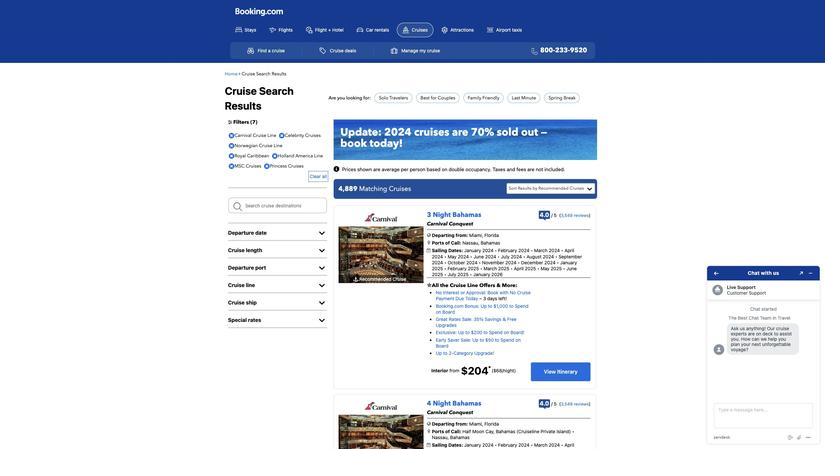 Task type: locate. For each thing, give the bounding box(es) containing it.
rentals
[[375, 27, 389, 32]]

0 vertical spatial calendar image
[[427, 249, 431, 253]]

1 sailing dates: from the top
[[432, 248, 464, 254]]

& left free
[[503, 317, 506, 322]]

ports for 4 night bahamas
[[432, 429, 444, 435]]

are left the 70%
[[452, 125, 468, 140]]

ports left half
[[432, 429, 444, 435]]

conquest for 4
[[449, 409, 473, 416]]

1 conquest from the top
[[449, 221, 473, 228]]

call: left half
[[451, 429, 461, 435]]

february 2025 • march 2025 • april 2025 • may 2025 •
[[448, 266, 565, 272]]

0 horizontal spatial june
[[474, 254, 484, 260]]

cruise search results up '7'
[[225, 85, 294, 112]]

) for 4 night bahamas
[[589, 401, 591, 407]]

bahamas up nassau, bahamas
[[453, 211, 481, 220]]

from:
[[456, 233, 468, 238], [456, 421, 468, 427]]

results up filters
[[225, 99, 262, 112]]

times circle image for royal
[[227, 151, 236, 161]]

may 2024 • june 2024 • july 2024 • august 2024 •
[[448, 254, 558, 260]]

line up norwegian cruise line
[[267, 133, 276, 139]]

call:
[[451, 240, 461, 246], [451, 429, 461, 435]]

calendar image down globe image
[[427, 443, 431, 448]]

1 4.0 / 5 ( 3,549 reviews ) from the top
[[540, 212, 591, 219]]

from: down 3 night bahamas carnival conquest at the right
[[456, 233, 468, 238]]

nassau, inside half moon cay, bahamas (cruiseline private island) • nassau, bahamas
[[432, 435, 449, 441]]

ports for 3 night bahamas
[[432, 240, 444, 246]]

2 ports of call: from the top
[[432, 429, 461, 435]]

line
[[267, 133, 276, 139], [274, 143, 283, 149], [314, 153, 323, 159], [467, 282, 478, 289]]

1 horizontal spatial are
[[452, 125, 468, 140]]

may up october on the bottom
[[448, 254, 457, 260]]

miami, up moon
[[469, 421, 483, 427]]

2 departure from the top
[[228, 265, 254, 271]]

carnival inside 3 night bahamas carnival conquest
[[427, 221, 448, 228]]

2 horizontal spatial results
[[518, 186, 532, 192]]

march up august
[[534, 248, 548, 254]]

1 horizontal spatial may
[[541, 266, 550, 272]]

interior from $204
[[432, 365, 489, 377]]

april 2024 down half moon cay, bahamas (cruiseline private island) • nassau, bahamas
[[432, 443, 574, 449]]

1 ports of call: from the top
[[432, 240, 461, 246]]

ports of call:
[[432, 240, 461, 246], [432, 429, 461, 435]]

chevron down image
[[317, 248, 327, 254], [317, 265, 327, 272], [317, 300, 327, 307]]

2 carnival cruise line image from the top
[[365, 402, 398, 411]]

carnival inside carnival cruise line link
[[235, 133, 252, 139]]

of for 4 night bahamas
[[445, 429, 450, 435]]

ports down 3 night bahamas carnival conquest at the right
[[432, 240, 444, 246]]

0 horizontal spatial recommended
[[359, 276, 391, 282]]

no down more:
[[510, 290, 516, 296]]

1 cruise from the left
[[272, 48, 285, 53]]

april 2024 for 4 night bahamas
[[432, 443, 574, 449]]

departure up cruise line
[[228, 265, 254, 271]]

night for 4
[[433, 399, 451, 408]]

conquest up nassau, bahamas
[[449, 221, 473, 228]]

chevron down image for cruise length
[[317, 248, 327, 254]]

june down nassau, bahamas
[[474, 254, 484, 260]]

bonus:
[[465, 303, 480, 309]]

0 vertical spatial departing
[[432, 233, 455, 238]]

departing right globe icon on the right
[[432, 233, 455, 238]]

1 vertical spatial 5
[[554, 401, 557, 407]]

sailing dates:
[[432, 248, 464, 254], [432, 443, 464, 448]]

sale: left 35%
[[462, 317, 473, 322]]

1 miami, from the top
[[469, 233, 483, 238]]

savings
[[485, 317, 502, 322]]

2026
[[492, 272, 503, 277]]

you
[[337, 95, 345, 101]]

reviews for 4 night bahamas
[[574, 402, 589, 407]]

2 3,549 reviews link from the top
[[561, 402, 589, 407]]

4.0 for 4 night bahamas
[[540, 400, 549, 407]]

april 2024 for 3 night bahamas
[[432, 248, 574, 260]]

1 chevron down image from the top
[[317, 248, 327, 254]]

all
[[322, 174, 327, 179]]

of
[[445, 240, 450, 246], [445, 429, 450, 435]]

1 florida from the top
[[485, 233, 499, 238]]

average
[[382, 166, 400, 172]]

2 calendar image from the top
[[427, 443, 431, 448]]

carnival conquest image
[[339, 227, 424, 283], [339, 415, 424, 449]]

cruise inside manage my cruise dropdown button
[[427, 48, 440, 53]]

from: up half
[[456, 421, 468, 427]]

1 vertical spatial january 2024 • february 2024 • march 2024 •
[[464, 443, 563, 448]]

february down half moon cay, bahamas (cruiseline private island) • nassau, bahamas
[[498, 443, 517, 448]]

( down sort results by recommended cruises
[[559, 213, 561, 218]]

last minute
[[512, 95, 536, 101]]

(
[[250, 119, 252, 126], [559, 213, 561, 218], [559, 401, 561, 407]]

calendar image for 3 night bahamas
[[427, 249, 431, 253]]

update: 2024 cruises are 70% sold out — book today! main content
[[222, 66, 604, 449]]

1 vertical spatial from:
[[456, 421, 468, 427]]

sailing for 4 night bahamas
[[432, 443, 447, 448]]

date
[[255, 230, 267, 236]]

update: 2024 cruises are 70% sold out — book today!
[[341, 125, 547, 151]]

0 vertical spatial departing from: miami, florida
[[432, 233, 499, 238]]

prices
[[342, 166, 356, 172]]

dates: for 4 night bahamas
[[449, 443, 463, 448]]

march
[[534, 248, 548, 254], [484, 266, 497, 272], [534, 443, 548, 448]]

calendar image for 4 night bahamas
[[427, 443, 431, 448]]

1 vertical spatial 3
[[483, 296, 486, 302]]

princess cruises
[[270, 163, 304, 169]]

spend up free
[[515, 303, 529, 309]]

april up september
[[565, 248, 574, 254]]

0 vertical spatial chevron down image
[[317, 248, 327, 254]]

1 vertical spatial calendar image
[[427, 443, 431, 448]]

1 departure from the top
[[228, 230, 254, 236]]

carnival up norwegian
[[235, 133, 252, 139]]

0 vertical spatial chevron down image
[[317, 230, 327, 237]]

prices shown are average per person based on double occupancy. taxes and fees are not included. element
[[342, 166, 565, 172]]

0 horizontal spatial results
[[225, 99, 262, 112]]

2 call: from the top
[[451, 429, 461, 435]]

2 sailing from the top
[[432, 443, 447, 448]]

0 horizontal spatial cruise
[[272, 48, 285, 53]]

4.0 up the private
[[540, 400, 549, 407]]

1 carnival cruise line image from the top
[[365, 213, 398, 222]]

1 sailing from the top
[[432, 248, 447, 254]]

4
[[427, 399, 431, 408]]

1 horizontal spatial nassau,
[[463, 240, 480, 246]]

2 4.0 / 5 ( 3,549 reviews ) from the top
[[540, 400, 591, 407]]

1 horizontal spatial cruise
[[427, 48, 440, 53]]

more:
[[502, 282, 517, 289]]

0 horizontal spatial may
[[448, 254, 457, 260]]

chevron down image for departure date
[[317, 230, 327, 237]]

35%
[[474, 317, 484, 322]]

cruise inside no interest or approval: book with no cruise payment due today
[[517, 290, 531, 296]]

times circle image
[[227, 131, 236, 141], [227, 162, 236, 171], [263, 162, 271, 171]]

january 2024 • february 2024 • march 2024 • up september 2024
[[464, 248, 563, 254]]

4,889 matching cruises
[[339, 185, 411, 194]]

times circle image down caribbean
[[263, 162, 271, 171]]

cruise right a
[[272, 48, 285, 53]]

departing from: miami, florida for 4 night bahamas
[[432, 421, 499, 427]]

2 cruise from the left
[[427, 48, 440, 53]]

port
[[255, 265, 266, 271]]

1 april 2024 from the top
[[432, 248, 574, 260]]

of left half
[[445, 429, 450, 435]]

5 for 4 night bahamas
[[554, 401, 557, 407]]

$200
[[471, 330, 482, 336]]

0 vertical spatial florida
[[485, 233, 499, 238]]

2 florida from the top
[[485, 421, 499, 427]]

1 reviews from the top
[[574, 213, 589, 218]]

map marker image
[[428, 241, 430, 245], [428, 429, 430, 434]]

1 horizontal spatial recommended
[[539, 186, 569, 192]]

today
[[465, 296, 478, 302]]

june
[[474, 254, 484, 260], [567, 266, 577, 272]]

cruise
[[272, 48, 285, 53], [427, 48, 440, 53]]

exclusive:
[[436, 330, 457, 336]]

night inside 4 night bahamas carnival conquest
[[433, 399, 451, 408]]

carnival for 4
[[427, 409, 448, 416]]

times circle image for holland
[[271, 151, 279, 161]]

special
[[228, 317, 247, 323]]

4.0 / 5 ( 3,549 reviews ) down sort results by recommended cruises
[[540, 212, 591, 219]]

0 vertical spatial (
[[250, 119, 252, 126]]

0 vertical spatial july
[[501, 254, 510, 260]]

1 chevron down image from the top
[[317, 230, 327, 237]]

board down "early"
[[436, 343, 449, 349]]

($68
[[492, 368, 502, 374]]

dates: for 3 night bahamas
[[449, 248, 463, 254]]

5 for 3 night bahamas
[[554, 213, 557, 218]]

2 map marker image from the top
[[428, 429, 430, 434]]

carnival down 4
[[427, 409, 448, 416]]

1 vertical spatial 4.0 / 5 ( 3,549 reviews )
[[540, 400, 591, 407]]

0 vertical spatial of
[[445, 240, 450, 246]]

cruise search results
[[242, 71, 286, 77], [225, 85, 294, 112]]

february up may 2024 • june 2024 • july 2024 • august 2024 •
[[498, 248, 517, 254]]

1 vertical spatial conquest
[[449, 409, 473, 416]]

None field
[[228, 198, 327, 214]]

2 chevron down image from the top
[[317, 265, 327, 272]]

june inside june 2025
[[567, 266, 577, 272]]

1 vertical spatial departure
[[228, 265, 254, 271]]

2 from: from the top
[[456, 421, 468, 427]]

9520
[[570, 46, 587, 55]]

february down october on the bottom
[[448, 266, 467, 272]]

2 departing from the top
[[432, 421, 455, 427]]

miami, for 4 night bahamas
[[469, 421, 483, 427]]

0 vertical spatial 3,549
[[561, 213, 573, 218]]

january 2024 • february 2024 • march 2024 • down half moon cay, bahamas (cruiseline private island) • nassau, bahamas
[[464, 443, 563, 448]]

all the cruise line offers & more:
[[432, 282, 517, 289]]

2 vertical spatial april
[[565, 443, 574, 448]]

recommended
[[539, 186, 569, 192], [359, 276, 391, 282]]

best for couples
[[421, 95, 455, 101]]

best for couples link
[[421, 95, 455, 101]]

3 chevron down image from the top
[[317, 318, 327, 324]]

• inside half moon cay, bahamas (cruiseline private island) • nassau, bahamas
[[572, 429, 574, 435]]

1 vertical spatial carnival conquest image
[[339, 415, 424, 449]]

1 of from the top
[[445, 240, 450, 246]]

board!
[[511, 330, 525, 336]]

carnival cruise line image for 4 night bahamas
[[365, 402, 398, 411]]

1 vertical spatial departing from: miami, florida
[[432, 421, 499, 427]]

celebrity cruises
[[285, 133, 321, 139]]

carnival for 3
[[427, 221, 448, 228]]

filters
[[233, 119, 249, 126]]

july up october 2024 • november 2024 • december 2024 •
[[501, 254, 510, 260]]

on up great
[[436, 309, 441, 315]]

1 5 from the top
[[554, 213, 557, 218]]

0 vertical spatial sale:
[[462, 317, 473, 322]]

0 vertical spatial conquest
[[449, 221, 473, 228]]

to right $1,000
[[509, 303, 514, 309]]

january down september
[[560, 260, 577, 266]]

2 5 from the top
[[554, 401, 557, 407]]

1 horizontal spatial 3
[[483, 296, 486, 302]]

3,549 for 3 night bahamas
[[561, 213, 573, 218]]

august
[[527, 254, 542, 260]]

none field inside update: 2024 cruises are 70% sold out — book today! main content
[[228, 198, 327, 214]]

cruise length
[[228, 248, 262, 253]]

1 vertical spatial chevron down image
[[317, 283, 327, 289]]

royal caribbean
[[235, 153, 269, 159]]

1 3,549 from the top
[[561, 213, 573, 218]]

to left $200 on the bottom right
[[466, 330, 470, 336]]

1 dates: from the top
[[449, 248, 463, 254]]

1 horizontal spatial no
[[510, 290, 516, 296]]

0 vertical spatial april 2024
[[432, 248, 574, 260]]

1 vertical spatial 3,549 reviews link
[[561, 402, 589, 407]]

of up october on the bottom
[[445, 240, 450, 246]]

carnival cruise line image
[[365, 213, 398, 222], [365, 402, 398, 411]]

recommended right the by in the top right of the page
[[539, 186, 569, 192]]

car
[[366, 27, 374, 32]]

celebrity cruises link
[[278, 131, 323, 141]]

miami, for 3 night bahamas
[[469, 233, 483, 238]]

ports of call: left half
[[432, 429, 461, 435]]

on
[[442, 166, 448, 172], [436, 309, 441, 315], [504, 330, 509, 336], [516, 337, 521, 343]]

spring
[[549, 95, 563, 101]]

ports of call: for 4 night bahamas
[[432, 429, 461, 435]]

1 vertical spatial )
[[589, 213, 591, 218]]

& up with
[[497, 282, 501, 289]]

florida up cay,
[[485, 421, 499, 427]]

0 vertical spatial ports of call:
[[432, 240, 461, 246]]

/ down sort results by recommended cruises
[[551, 213, 553, 218]]

bahamas down half
[[450, 435, 470, 441]]

0 vertical spatial from:
[[456, 233, 468, 238]]

1 vertical spatial april
[[514, 266, 524, 272]]

line for norwegian cruise line
[[274, 143, 283, 149]]

1 vertical spatial 4.0
[[540, 400, 549, 407]]

departure for departure port
[[228, 265, 254, 271]]

1 horizontal spatial july
[[501, 254, 510, 260]]

ports of call: up october on the bottom
[[432, 240, 461, 246]]

2 january 2024 • february 2024 • march 2024 • from the top
[[464, 443, 563, 448]]

2 3,549 from the top
[[561, 402, 573, 407]]

special rates
[[228, 317, 261, 323]]

1 3,549 reviews link from the top
[[561, 213, 589, 218]]

departure up cruise length
[[228, 230, 254, 236]]

sailing dates: for 3 night bahamas
[[432, 248, 464, 254]]

my
[[420, 48, 426, 53]]

cruise inside find a cruise link
[[272, 48, 285, 53]]

sale: right saver
[[461, 337, 471, 343]]

times circle image up holland
[[278, 131, 286, 141]]

spend down board!
[[501, 337, 514, 343]]

2 april 2024 from the top
[[432, 443, 574, 449]]

manage my cruise button
[[384, 44, 447, 57]]

up down $200 on the bottom right
[[473, 337, 479, 343]]

no down all
[[436, 290, 442, 296]]

1 vertical spatial departing
[[432, 421, 455, 427]]

on right based
[[442, 166, 448, 172]]

ship
[[246, 300, 257, 306]]

1 vertical spatial 3,549
[[561, 402, 573, 407]]

offers
[[479, 282, 495, 289]]

1 horizontal spatial june
[[567, 266, 577, 272]]

0 horizontal spatial july
[[448, 272, 456, 277]]

1 vertical spatial carnival cruise line image
[[365, 402, 398, 411]]

times circle image for msc
[[227, 162, 236, 171]]

june down september
[[567, 266, 577, 272]]

1 call: from the top
[[451, 240, 461, 246]]

1 map marker image from the top
[[428, 241, 430, 245]]

chevron down image
[[317, 230, 327, 237], [317, 283, 327, 289], [317, 318, 327, 324]]

/ right asterisk image
[[502, 368, 504, 374]]

1 night from the top
[[433, 211, 451, 220]]

( up island)
[[559, 401, 561, 407]]

0 vertical spatial april
[[565, 248, 574, 254]]

map marker image down globe image
[[428, 429, 430, 434]]

2 ports from the top
[[432, 429, 444, 435]]

1 vertical spatial sailing
[[432, 443, 447, 448]]

1 vertical spatial may
[[541, 266, 550, 272]]

sailing dates: up october on the bottom
[[432, 248, 464, 254]]

2 dates: from the top
[[449, 443, 463, 448]]

line up approval:
[[467, 282, 478, 289]]

times circle image up princess
[[271, 151, 279, 161]]

1 vertical spatial nassau,
[[432, 435, 449, 441]]

1 vertical spatial map marker image
[[428, 429, 430, 434]]

2 vertical spatial spend
[[501, 337, 514, 343]]

1 vertical spatial cruise search results
[[225, 85, 294, 112]]

0 vertical spatial &
[[497, 282, 501, 289]]

1 vertical spatial reviews
[[574, 402, 589, 407]]

0 horizontal spatial nassau,
[[432, 435, 449, 441]]

june 2025
[[432, 266, 577, 277]]

solo travelers link
[[379, 95, 408, 101]]

0 vertical spatial reviews
[[574, 213, 589, 218]]

princess
[[270, 163, 287, 169]]

+
[[328, 27, 331, 32]]

nassau, down 4 night bahamas carnival conquest
[[432, 435, 449, 441]]

2 sailing dates: from the top
[[432, 443, 464, 448]]

booking.com home image
[[235, 8, 283, 16]]

are you looking for:
[[329, 95, 371, 101]]

carnival up globe icon on the right
[[427, 221, 448, 228]]

4.0 down sort results by recommended cruises
[[540, 212, 549, 219]]

5 up the private
[[554, 401, 557, 407]]

calendar image down globe icon on the right
[[427, 249, 431, 253]]

cruise search results down "find"
[[242, 71, 286, 77]]

miami, up nassau, bahamas
[[469, 233, 483, 238]]

2 night from the top
[[433, 399, 451, 408]]

5
[[554, 213, 557, 218], [554, 401, 557, 407]]

4.0
[[540, 212, 549, 219], [540, 400, 549, 407]]

0 vertical spatial call:
[[451, 240, 461, 246]]

line for holland america line
[[314, 153, 323, 159]]

4.0 for 3 night bahamas
[[540, 212, 549, 219]]

sliders image
[[228, 120, 232, 125]]

departing right globe image
[[432, 421, 455, 427]]

1 vertical spatial june
[[567, 266, 577, 272]]

2 vertical spatial chevron down image
[[317, 300, 327, 307]]

are right shown
[[373, 166, 381, 172]]

2 chevron down image from the top
[[317, 283, 327, 289]]

early
[[436, 337, 446, 343]]

sailing dates: down half
[[432, 443, 464, 448]]

0 vertical spatial carnival cruise line image
[[365, 213, 398, 222]]

1 departing from the top
[[432, 233, 455, 238]]

times circle image
[[278, 131, 286, 141], [227, 141, 236, 151], [227, 151, 236, 161], [271, 151, 279, 161]]

up to 2-category upgrade! link
[[436, 351, 494, 356]]

up up saver
[[458, 330, 464, 336]]

taxis
[[512, 27, 522, 32]]

line right america
[[314, 153, 323, 159]]

2 of from the top
[[445, 429, 450, 435]]

0 vertical spatial may
[[448, 254, 457, 260]]

0 vertical spatial january 2024 • february 2024 • march 2024 •
[[464, 248, 563, 254]]

florida up nassau, bahamas
[[485, 233, 499, 238]]

1 vertical spatial of
[[445, 429, 450, 435]]

april down december
[[514, 266, 524, 272]]

0 vertical spatial sailing
[[432, 248, 447, 254]]

1 vertical spatial results
[[225, 99, 262, 112]]

conquest for 3
[[449, 221, 473, 228]]

april for 4 night bahamas
[[565, 443, 574, 448]]

1 vertical spatial &
[[503, 317, 506, 322]]

1 vertical spatial sailing dates:
[[432, 443, 464, 448]]

3 chevron down image from the top
[[317, 300, 327, 307]]

conquest inside 4 night bahamas carnival conquest
[[449, 409, 473, 416]]

/ for 3 night bahamas
[[551, 213, 553, 218]]

0 vertical spatial departure
[[228, 230, 254, 236]]

ports of call: for 3 night bahamas
[[432, 240, 461, 246]]

0 vertical spatial cruise search results
[[242, 71, 286, 77]]

to up $50
[[484, 330, 488, 336]]

half
[[463, 429, 471, 435]]

from: for 4 night bahamas
[[456, 421, 468, 427]]

calendar image
[[427, 249, 431, 253], [427, 443, 431, 448]]

times circle image up the royal
[[227, 141, 236, 151]]

private
[[541, 429, 556, 435]]

2025 inside june 2025
[[432, 272, 443, 277]]

1 departing from: miami, florida from the top
[[432, 233, 499, 238]]

2 4.0 from the top
[[540, 400, 549, 407]]

0 vertical spatial 4.0
[[540, 212, 549, 219]]

1 ports from the top
[[432, 240, 444, 246]]

1 vertical spatial ports
[[432, 429, 444, 435]]

times circle image down sliders icon
[[227, 131, 236, 141]]

sailing
[[432, 248, 447, 254], [432, 443, 447, 448]]

5 down sort results by recommended cruises
[[554, 213, 557, 218]]

are left not
[[528, 166, 535, 172]]

clear
[[310, 174, 321, 179]]

1 vertical spatial /
[[502, 368, 504, 374]]

cruise for manage my cruise
[[427, 48, 440, 53]]

1 4.0 from the top
[[540, 212, 549, 219]]

reviews for 3 night bahamas
[[574, 213, 589, 218]]

0 horizontal spatial no
[[436, 290, 442, 296]]

2 reviews from the top
[[574, 402, 589, 407]]

1 vertical spatial night
[[433, 399, 451, 408]]

by
[[533, 186, 538, 192]]

globe image
[[427, 233, 431, 238]]

spend up $50
[[489, 330, 503, 336]]

0 vertical spatial /
[[551, 213, 553, 218]]

call: up october on the bottom
[[451, 240, 461, 246]]

or
[[461, 290, 465, 296]]

cruise right my
[[427, 48, 440, 53]]

2 conquest from the top
[[449, 409, 473, 416]]

saver
[[448, 337, 460, 343]]

dates: down half
[[449, 443, 463, 448]]

1 vertical spatial call:
[[451, 429, 461, 435]]

july 2025 • january 2026
[[448, 272, 503, 277]]

2 departing from: miami, florida from the top
[[432, 421, 499, 427]]

night inside 3 night bahamas carnival conquest
[[433, 211, 451, 220]]

3 inside 3 night bahamas carnival conquest
[[427, 211, 431, 220]]

0 vertical spatial sailing dates:
[[432, 248, 464, 254]]

bahamas up half
[[453, 399, 481, 408]]

times circle image up "msc"
[[227, 151, 236, 161]]

0 vertical spatial map marker image
[[428, 241, 430, 245]]

conquest inside 3 night bahamas carnival conquest
[[449, 221, 473, 228]]

from: for 3 night bahamas
[[456, 233, 468, 238]]

$50
[[485, 337, 494, 343]]

2 vertical spatial (
[[559, 401, 561, 407]]

1 calendar image from the top
[[427, 249, 431, 253]]

board down booking.com
[[443, 309, 455, 315]]

( for 3 night bahamas
[[559, 213, 561, 218]]

april 2024
[[432, 248, 574, 260], [432, 443, 574, 449]]

0 vertical spatial miami,
[[469, 233, 483, 238]]

carnival inside 4 night bahamas carnival conquest
[[427, 409, 448, 416]]

to down days
[[488, 303, 492, 309]]

clear all link
[[310, 172, 327, 181]]

3 up globe icon on the right
[[427, 211, 431, 220]]

2 vertical spatial )
[[589, 401, 591, 407]]

0 horizontal spatial are
[[373, 166, 381, 172]]

moon
[[472, 429, 484, 435]]

2 miami, from the top
[[469, 421, 483, 427]]

cruises link
[[397, 23, 434, 37]]

1 from: from the top
[[456, 233, 468, 238]]

( right filters
[[250, 119, 252, 126]]

0 vertical spatial 3
[[427, 211, 431, 220]]

cruises
[[414, 125, 450, 140]]

map marker image for 3 night bahamas
[[428, 241, 430, 245]]



Task type: vqa. For each thing, say whether or not it's contained in the screenshot.
$1,999
no



Task type: describe. For each thing, give the bounding box(es) containing it.
interior
[[432, 368, 448, 374]]

view itinerary
[[544, 369, 578, 375]]

msc
[[235, 163, 245, 169]]

to right $50
[[495, 337, 499, 343]]

upgrade!
[[475, 351, 494, 356]]

4.0 / 5 ( 3,549 reviews ) for 3 night bahamas
[[540, 212, 591, 219]]

sold
[[497, 125, 519, 140]]

flight + hotel
[[315, 27, 344, 32]]

call: for 3 night bahamas
[[451, 240, 461, 246]]

interest
[[443, 290, 459, 296]]

royal caribbean link
[[227, 151, 271, 161]]

airport taxis
[[496, 27, 522, 32]]

Search cruise destinations text field
[[228, 198, 327, 214]]

chevron down image for cruise ship
[[317, 300, 327, 307]]

3,549 for 4 night bahamas
[[561, 402, 573, 407]]

0 vertical spatial board
[[443, 309, 455, 315]]

solo
[[379, 95, 388, 101]]

not
[[536, 166, 543, 172]]

view
[[544, 369, 556, 375]]

1 vertical spatial march
[[484, 266, 497, 272]]

are inside update: 2024 cruises are 70% sold out — book today!
[[452, 125, 468, 140]]

bahamas inside 3 night bahamas carnival conquest
[[453, 211, 481, 220]]

times circle image for celebrity
[[278, 131, 286, 141]]

0 vertical spatial recommended
[[539, 186, 569, 192]]

to left "2-"
[[443, 351, 448, 356]]

no interest or approval: book with no cruise payment due today
[[436, 290, 531, 302]]

chevron down image for departure port
[[317, 265, 327, 272]]

january down nassau, bahamas
[[464, 248, 481, 254]]

great
[[436, 317, 448, 322]]

up down –
[[481, 303, 487, 309]]

4,889
[[339, 185, 358, 194]]

flight + hotel link
[[301, 23, 349, 37]]

january 2025
[[432, 260, 577, 272]]

carnival cruise line image for 3 night bahamas
[[365, 213, 398, 222]]

times circle image for norwegian
[[227, 141, 236, 151]]

hotel
[[332, 27, 344, 32]]

2 vertical spatial february
[[498, 443, 517, 448]]

october 2024 • november 2024 • december 2024 •
[[448, 260, 559, 266]]

line for carnival cruise line
[[267, 133, 276, 139]]

manage my cruise
[[401, 48, 440, 53]]

0 vertical spatial search
[[256, 71, 271, 77]]

travelers
[[389, 95, 408, 101]]

january up offers at bottom right
[[473, 272, 490, 277]]

taxes
[[493, 166, 506, 172]]

booking.com bonus: up to $1,000 to spend on board link
[[436, 303, 529, 315]]

sort
[[509, 186, 517, 192]]

cay,
[[486, 429, 495, 435]]

3,549 reviews link for 3 night bahamas
[[561, 213, 589, 218]]

2 no from the left
[[510, 290, 516, 296]]

msc cruises
[[235, 163, 261, 169]]

september 2024
[[432, 254, 582, 266]]

payment
[[436, 296, 454, 302]]

1 vertical spatial july
[[448, 272, 456, 277]]

carnival cruise line link
[[227, 131, 278, 141]]

cruise inside travel menu navigation
[[330, 48, 344, 53]]

family friendly link
[[468, 95, 499, 101]]

1 vertical spatial february
[[448, 266, 467, 272]]

on down board!
[[516, 337, 521, 343]]

solo travelers
[[379, 95, 408, 101]]

minute
[[521, 95, 536, 101]]

home
[[225, 71, 238, 77]]

2 vertical spatial results
[[518, 186, 532, 192]]

$1,000
[[494, 303, 508, 309]]

bahamas inside 4 night bahamas carnival conquest
[[453, 399, 481, 408]]

cruise inside cruise search results
[[225, 85, 257, 97]]

0 vertical spatial nassau,
[[463, 240, 480, 246]]

occupancy.
[[466, 166, 491, 172]]

person
[[410, 166, 425, 172]]

1 no from the left
[[436, 290, 442, 296]]

1 vertical spatial search
[[259, 85, 294, 97]]

angle right image
[[239, 71, 241, 76]]

find
[[258, 48, 267, 53]]

deals
[[345, 48, 356, 53]]

florida for 3 night bahamas
[[485, 233, 499, 238]]

star image
[[427, 283, 432, 288]]

car rentals link
[[352, 23, 394, 37]]

december
[[521, 260, 543, 266]]

2024 inside update: 2024 cruises are 70% sold out — book today!
[[384, 125, 412, 140]]

home link
[[225, 71, 238, 77]]

cruise for find a cruise
[[272, 48, 285, 53]]

line
[[246, 282, 255, 288]]

best
[[421, 95, 430, 101]]

2 vertical spatial march
[[534, 443, 548, 448]]

departure for departure date
[[228, 230, 254, 236]]

/ for 4 night bahamas
[[551, 401, 553, 407]]

looking
[[346, 95, 362, 101]]

0 vertical spatial )
[[256, 119, 257, 126]]

2024 inside september 2024
[[432, 260, 443, 266]]

2 horizontal spatial are
[[528, 166, 535, 172]]

carnival cruise line
[[235, 133, 276, 139]]

1 vertical spatial sale:
[[461, 337, 471, 343]]

length
[[246, 248, 262, 253]]

of for 3 night bahamas
[[445, 240, 450, 246]]

233-
[[555, 46, 570, 55]]

2 carnival conquest image from the top
[[339, 415, 424, 449]]

bahamas right cay,
[[496, 429, 516, 435]]

globe image
[[427, 422, 431, 426]]

0 vertical spatial february
[[498, 248, 517, 254]]

1 carnival conquest image from the top
[[339, 227, 424, 283]]

asterisk image
[[489, 366, 491, 369]]

travel menu navigation
[[230, 42, 595, 59]]

royal
[[235, 153, 246, 159]]

—
[[541, 125, 547, 140]]

chevron down image for special rates
[[317, 318, 327, 324]]

bahamas up may 2024 • june 2024 • july 2024 • august 2024 •
[[481, 240, 500, 246]]

find a cruise
[[258, 48, 285, 53]]

sailing dates: for 4 night bahamas
[[432, 443, 464, 448]]

double
[[449, 166, 464, 172]]

( for 4 night bahamas
[[559, 401, 561, 407]]

call: for 4 night bahamas
[[451, 429, 461, 435]]

from
[[450, 368, 459, 374]]

september
[[559, 254, 582, 260]]

america
[[296, 153, 313, 159]]

– 3 days left!
[[478, 296, 507, 302]]

sailing for 3 night bahamas
[[432, 248, 447, 254]]

friendly
[[483, 95, 499, 101]]

3,549 reviews link for 4 night bahamas
[[561, 402, 589, 407]]

(cruiseline
[[517, 429, 540, 435]]

1 vertical spatial spend
[[489, 330, 503, 336]]

october
[[448, 260, 465, 266]]

1 january 2024 • february 2024 • march 2024 • from the top
[[464, 248, 563, 254]]

($68 / night)
[[492, 368, 516, 374]]

anchor image
[[354, 277, 358, 282]]

4 night bahamas carnival conquest
[[427, 399, 481, 416]]

departing for 4 night bahamas
[[432, 421, 455, 427]]

a
[[268, 48, 271, 53]]

times circle image for carnival
[[227, 131, 236, 141]]

info label image
[[334, 166, 341, 173]]

recommended cruise
[[359, 276, 406, 282]]

stays
[[245, 27, 256, 32]]

0 vertical spatial june
[[474, 254, 484, 260]]

to down the exclusive: up to $200 to spend on board! link
[[480, 337, 484, 343]]

florida for 4 night bahamas
[[485, 421, 499, 427]]

holland america line link
[[271, 151, 325, 161]]

spring break link
[[549, 95, 576, 101]]

for
[[431, 95, 437, 101]]

april for 3 night bahamas
[[565, 248, 574, 254]]

4.0 / 5 ( 3,549 reviews ) for 4 night bahamas
[[540, 400, 591, 407]]

view itinerary link
[[531, 363, 591, 381]]

stays link
[[230, 23, 262, 37]]

find a cruise link
[[240, 44, 292, 57]]

night)
[[504, 368, 516, 374]]

up left "2-"
[[436, 351, 442, 356]]

& inside booking.com bonus: up to $1,000 to spend on board great rates sale: 35% savings & free upgrades exclusive: up to $200 to spend on board! early saver sale: up to $50 to spend on board up to 2-category upgrade!
[[503, 317, 506, 322]]

january inside january 2025
[[560, 260, 577, 266]]

half moon cay, bahamas (cruiseline private island) • nassau, bahamas
[[432, 429, 574, 441]]

night for 3
[[433, 211, 451, 220]]

departing from: miami, florida for 3 night bahamas
[[432, 233, 499, 238]]

times circle image for princess
[[263, 162, 271, 171]]

map marker image for 4 night bahamas
[[428, 429, 430, 434]]

0 vertical spatial spend
[[515, 303, 529, 309]]

exclusive: up to $200 to spend on board! link
[[436, 330, 525, 336]]

on left board!
[[504, 330, 509, 336]]

cruise line
[[228, 282, 255, 288]]

) for 3 night bahamas
[[589, 213, 591, 218]]

manage
[[401, 48, 418, 53]]

out
[[521, 125, 538, 140]]

2025 inside january 2025
[[432, 266, 443, 272]]

1 vertical spatial board
[[436, 343, 449, 349]]

january down moon
[[464, 443, 481, 448]]

early saver sale: up to $50 to spend on board link
[[436, 337, 521, 349]]

departing for 3 night bahamas
[[432, 233, 455, 238]]

0 vertical spatial results
[[272, 71, 286, 77]]

break
[[564, 95, 576, 101]]

airport taxis link
[[482, 23, 527, 37]]

chevron down image for cruise line
[[317, 283, 327, 289]]

0 vertical spatial march
[[534, 248, 548, 254]]

norwegian cruise line link
[[227, 141, 284, 151]]

nassau, bahamas
[[463, 240, 500, 246]]



